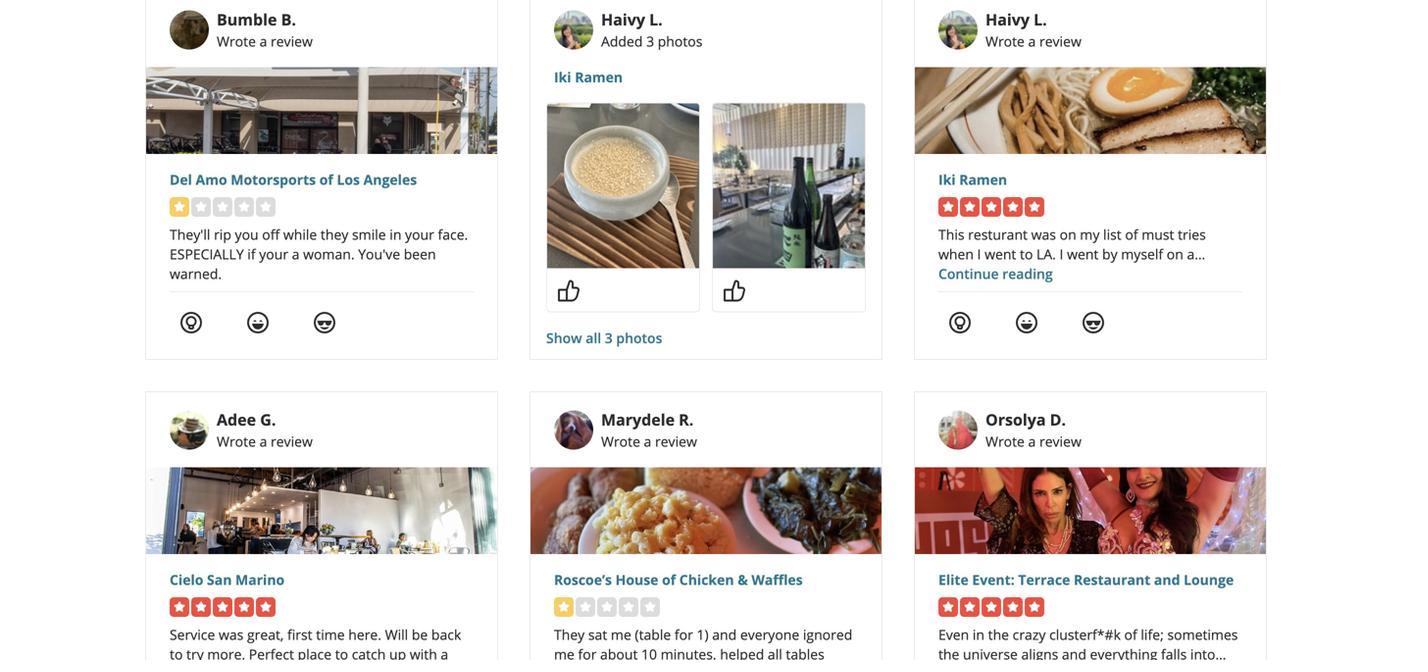 Task type: describe. For each thing, give the bounding box(es) containing it.
bumble
[[217, 9, 277, 30]]

smile
[[352, 225, 386, 244]]

marydele r. wrote a review
[[601, 409, 698, 451]]

1 to from the left
[[170, 645, 183, 660]]

restaurant
[[1074, 571, 1151, 589]]

house
[[616, 571, 659, 589]]

wrote for bumble
[[217, 32, 256, 51]]

with
[[410, 645, 437, 660]]

helped
[[720, 645, 765, 660]]

amo
[[196, 170, 227, 189]]

added
[[601, 32, 643, 51]]

like feed item image
[[723, 279, 747, 303]]

about
[[601, 645, 638, 660]]

24 funny v2 image
[[1016, 311, 1039, 335]]

they'll
[[170, 225, 210, 244]]

24 useful v2 image
[[180, 311, 203, 335]]

terrace
[[1019, 571, 1071, 589]]

1 horizontal spatial ramen
[[960, 170, 1008, 189]]

will
[[385, 626, 408, 644]]

a for marydele r.
[[644, 432, 652, 451]]

g.
[[260, 409, 276, 430]]

photo of marydele r. image
[[554, 411, 594, 450]]

perfect
[[249, 645, 294, 660]]

marino
[[236, 571, 285, 589]]

marydele r. link
[[601, 409, 694, 430]]

first
[[287, 626, 313, 644]]

ignored
[[803, 626, 853, 644]]

review for l.
[[1040, 32, 1082, 51]]

cielo san marino
[[170, 571, 285, 589]]

24 useful v2 image
[[949, 311, 972, 335]]

if
[[248, 245, 256, 264]]

r.
[[679, 409, 694, 430]]

0 horizontal spatial your
[[259, 245, 289, 264]]

review for g.
[[271, 432, 313, 451]]

d.
[[1051, 409, 1067, 430]]

waffles
[[752, 571, 803, 589]]

more.
[[207, 645, 245, 660]]

roscoe's
[[554, 571, 612, 589]]

chicken
[[680, 571, 734, 589]]

0 vertical spatial iki ramen
[[554, 68, 623, 87]]

they'll rip you off while they smile in your face. especially if your a woman. you've been warned.
[[170, 225, 468, 283]]

continue reading
[[939, 265, 1054, 283]]

photo of haivy l. image for haivy l. added 3 photos
[[554, 10, 594, 49]]

0 vertical spatial iki
[[554, 68, 572, 87]]

wrote for adee
[[217, 432, 256, 451]]

marydele
[[601, 409, 675, 430]]

a for orsolya d.
[[1029, 432, 1037, 451]]

all inside dropdown button
[[586, 329, 602, 348]]

10
[[642, 645, 657, 660]]

3 inside haivy l. added 3 photos
[[647, 32, 655, 51]]

warned.
[[170, 265, 222, 283]]

adee
[[217, 409, 256, 430]]

1 vertical spatial iki ramen link
[[939, 170, 1243, 190]]

0 vertical spatial iki ramen link
[[554, 67, 859, 87]]

bumble b. wrote a review
[[217, 9, 313, 51]]

1)
[[697, 626, 709, 644]]

&
[[738, 571, 748, 589]]

they
[[321, 225, 349, 244]]

sat
[[589, 626, 608, 644]]

while
[[283, 225, 317, 244]]

you
[[235, 225, 259, 244]]

3 inside show all 3 photos dropdown button
[[605, 329, 613, 348]]

event:
[[973, 571, 1015, 589]]

off
[[262, 225, 280, 244]]

everyone
[[741, 626, 800, 644]]

del
[[170, 170, 192, 189]]

haivy for haivy l. added 3 photos
[[601, 9, 646, 30]]

0 vertical spatial your
[[405, 225, 435, 244]]

been
[[404, 245, 436, 264]]

lounge
[[1184, 571, 1235, 589]]

adee g. link
[[217, 409, 276, 430]]

photo of haivy l. image for haivy l. wrote a review
[[939, 10, 978, 49]]

service was great, first time here. will be back to try more. perfect place to catch up with 
[[170, 626, 461, 660]]

they
[[554, 626, 585, 644]]

continue reading button
[[939, 265, 1054, 283]]

los
[[337, 170, 360, 189]]

minutes.
[[661, 645, 717, 660]]

a for adee g.
[[260, 432, 267, 451]]

catch
[[352, 645, 386, 660]]

haivy l. link for haivy l. added 3 photos
[[601, 9, 663, 30]]

photo of adee g. image
[[170, 411, 209, 450]]

rip
[[214, 225, 231, 244]]



Task type: vqa. For each thing, say whether or not it's contained in the screenshot.
third 24 chevron down v2 image from right
no



Task type: locate. For each thing, give the bounding box(es) containing it.
wrote inside adee g. wrote a review
[[217, 432, 256, 451]]

3
[[647, 32, 655, 51], [605, 329, 613, 348]]

bumble b. link
[[217, 9, 296, 30]]

1 horizontal spatial photo of haivy l. image
[[939, 10, 978, 49]]

1 star rating image for bumble
[[170, 197, 276, 217]]

2 haivy l. link from the left
[[986, 9, 1048, 30]]

continue
[[939, 265, 999, 283]]

1 horizontal spatial open photo lightbox image
[[713, 104, 865, 269]]

especially
[[170, 245, 244, 264]]

up
[[390, 645, 406, 660]]

haivy inside haivy l. wrote a review
[[986, 9, 1030, 30]]

0 horizontal spatial all
[[586, 329, 602, 348]]

l. inside haivy l. wrote a review
[[1034, 9, 1048, 30]]

1 haivy from the left
[[601, 9, 646, 30]]

and inside they sat me (table for 1) and everyone ignored me for about 10 minutes. helped all table
[[713, 626, 737, 644]]

0 horizontal spatial for
[[578, 645, 597, 660]]

service
[[170, 626, 215, 644]]

1 star rating image up the sat
[[554, 598, 660, 617]]

your up the been at the top left
[[405, 225, 435, 244]]

me up "about"
[[611, 626, 632, 644]]

1 horizontal spatial l.
[[1034, 9, 1048, 30]]

2 open photo lightbox image from the left
[[713, 104, 865, 269]]

1 horizontal spatial your
[[405, 225, 435, 244]]

0 horizontal spatial iki ramen link
[[554, 67, 859, 87]]

roscoe's house of chicken & waffles link
[[554, 570, 859, 590]]

0 vertical spatial photos
[[658, 32, 703, 51]]

2 haivy from the left
[[986, 9, 1030, 30]]

angeles
[[364, 170, 417, 189]]

1 vertical spatial all
[[768, 645, 783, 660]]

0 vertical spatial and
[[1155, 571, 1181, 589]]

0 vertical spatial all
[[586, 329, 602, 348]]

0 horizontal spatial 1 star rating image
[[170, 197, 276, 217]]

review inside bumble b. wrote a review
[[271, 32, 313, 51]]

be
[[412, 626, 428, 644]]

haivy l. link
[[601, 9, 663, 30], [986, 9, 1048, 30]]

elite
[[939, 571, 969, 589]]

0 horizontal spatial haivy l. link
[[601, 9, 663, 30]]

review
[[271, 32, 313, 51], [1040, 32, 1082, 51], [271, 432, 313, 451], [655, 432, 698, 451], [1040, 432, 1082, 451]]

photos right added
[[658, 32, 703, 51]]

like feed item image
[[557, 279, 581, 303]]

of left los
[[320, 170, 333, 189]]

haivy l. link for haivy l. wrote a review
[[986, 9, 1048, 30]]

iki ramen
[[554, 68, 623, 87], [939, 170, 1008, 189]]

photo of haivy l. image left haivy l. wrote a review
[[939, 10, 978, 49]]

1 vertical spatial and
[[713, 626, 737, 644]]

1 horizontal spatial for
[[675, 626, 694, 644]]

a for bumble b.
[[260, 32, 267, 51]]

1 horizontal spatial 3
[[647, 32, 655, 51]]

all inside they sat me (table for 1) and everyone ignored me for about 10 minutes. helped all table
[[768, 645, 783, 660]]

0 vertical spatial ramen
[[575, 68, 623, 87]]

your
[[405, 225, 435, 244], [259, 245, 289, 264]]

1 vertical spatial photos
[[617, 329, 663, 348]]

1 haivy l. link from the left
[[601, 9, 663, 30]]

a inside adee g. wrote a review
[[260, 432, 267, 451]]

they sat me (table for 1) and everyone ignored me for about 10 minutes. helped all table
[[554, 626, 853, 660]]

a inside marydele r. wrote a review
[[644, 432, 652, 451]]

orsolya
[[986, 409, 1046, 430]]

photo of haivy l. image left added
[[554, 10, 594, 49]]

2 24 cool v2 image from the left
[[1082, 311, 1106, 335]]

all
[[586, 329, 602, 348], [768, 645, 783, 660]]

haivy
[[601, 9, 646, 30], [986, 9, 1030, 30]]

0 vertical spatial 1 star rating image
[[170, 197, 276, 217]]

b.
[[281, 9, 296, 30]]

1 vertical spatial 3
[[605, 329, 613, 348]]

cielo
[[170, 571, 204, 589]]

here.
[[349, 626, 382, 644]]

motorsports
[[231, 170, 316, 189]]

5 star rating image
[[939, 197, 1045, 217], [170, 598, 276, 617], [939, 598, 1045, 617]]

a inside bumble b. wrote a review
[[260, 32, 267, 51]]

del amo motorsports of los angeles link
[[170, 170, 474, 190]]

1 star rating image up the rip
[[170, 197, 276, 217]]

24 cool v2 image for bumble b.
[[313, 311, 337, 335]]

0 horizontal spatial haivy
[[601, 9, 646, 30]]

1 horizontal spatial 1 star rating image
[[554, 598, 660, 617]]

0 horizontal spatial to
[[170, 645, 183, 660]]

3 right added
[[647, 32, 655, 51]]

for up the minutes.
[[675, 626, 694, 644]]

ramen
[[575, 68, 623, 87], [960, 170, 1008, 189]]

review inside marydele r. wrote a review
[[655, 432, 698, 451]]

1 vertical spatial iki ramen
[[939, 170, 1008, 189]]

a
[[260, 32, 267, 51], [1029, 32, 1037, 51], [292, 245, 300, 264], [260, 432, 267, 451], [644, 432, 652, 451], [1029, 432, 1037, 451]]

for down the sat
[[578, 645, 597, 660]]

1 vertical spatial your
[[259, 245, 289, 264]]

l. for haivy l. added 3 photos
[[650, 9, 663, 30]]

l. for haivy l. wrote a review
[[1034, 9, 1048, 30]]

24 cool v2 image right 24 funny v2 image
[[1082, 311, 1106, 335]]

adee g. wrote a review
[[217, 409, 313, 451]]

0 horizontal spatial open photo lightbox image
[[548, 104, 700, 269]]

orsolya d. link
[[986, 409, 1067, 430]]

0 vertical spatial for
[[675, 626, 694, 644]]

(table
[[635, 626, 671, 644]]

roscoe's house of chicken & waffles
[[554, 571, 803, 589]]

san
[[207, 571, 232, 589]]

0 horizontal spatial l.
[[650, 9, 663, 30]]

0 horizontal spatial 24 cool v2 image
[[313, 311, 337, 335]]

1 vertical spatial 1 star rating image
[[554, 598, 660, 617]]

face.
[[438, 225, 468, 244]]

1 horizontal spatial and
[[1155, 571, 1181, 589]]

0 vertical spatial me
[[611, 626, 632, 644]]

24 cool v2 image
[[313, 311, 337, 335], [1082, 311, 1106, 335]]

24 cool v2 image for haivy l.
[[1082, 311, 1106, 335]]

l. inside haivy l. added 3 photos
[[650, 9, 663, 30]]

0 horizontal spatial iki
[[554, 68, 572, 87]]

1 horizontal spatial to
[[335, 645, 348, 660]]

1 l. from the left
[[650, 9, 663, 30]]

photos inside haivy l. added 3 photos
[[658, 32, 703, 51]]

review inside orsolya d. wrote a review
[[1040, 432, 1082, 451]]

open photo lightbox image for like feed item icon
[[713, 104, 865, 269]]

all down "everyone"
[[768, 645, 783, 660]]

1 open photo lightbox image from the left
[[548, 104, 700, 269]]

haivy inside haivy l. added 3 photos
[[601, 9, 646, 30]]

photos inside dropdown button
[[617, 329, 663, 348]]

photo of orsolya d. image
[[939, 411, 978, 450]]

1 horizontal spatial haivy l. link
[[986, 9, 1048, 30]]

for
[[675, 626, 694, 644], [578, 645, 597, 660]]

24 funny v2 image
[[246, 311, 270, 335]]

0 horizontal spatial iki ramen
[[554, 68, 623, 87]]

orsolya d. wrote a review
[[986, 409, 1082, 451]]

photo of haivy l. image
[[554, 10, 594, 49], [939, 10, 978, 49]]

your down off
[[259, 245, 289, 264]]

1 24 cool v2 image from the left
[[313, 311, 337, 335]]

24 cool v2 image right 24 funny v2 icon
[[313, 311, 337, 335]]

5 star rating image down san
[[170, 598, 276, 617]]

show
[[547, 329, 582, 348]]

wrote inside marydele r. wrote a review
[[601, 432, 641, 451]]

1 star rating image for marydele
[[554, 598, 660, 617]]

me down they
[[554, 645, 575, 660]]

0 horizontal spatial me
[[554, 645, 575, 660]]

5 star rating image for adee g.
[[170, 598, 276, 617]]

l.
[[650, 9, 663, 30], [1034, 9, 1048, 30]]

2 photo of haivy l. image from the left
[[939, 10, 978, 49]]

ramen up continue reading
[[960, 170, 1008, 189]]

1 photo of haivy l. image from the left
[[554, 10, 594, 49]]

woman.
[[303, 245, 355, 264]]

a inside haivy l. wrote a review
[[1029, 32, 1037, 51]]

haivy for haivy l. wrote a review
[[986, 9, 1030, 30]]

1 vertical spatial of
[[662, 571, 676, 589]]

iki
[[554, 68, 572, 87], [939, 170, 956, 189]]

1 horizontal spatial 24 cool v2 image
[[1082, 311, 1106, 335]]

elite event: terrace restaurant and lounge
[[939, 571, 1235, 589]]

5 star rating image for haivy l.
[[939, 197, 1045, 217]]

1 horizontal spatial iki ramen link
[[939, 170, 1243, 190]]

iki ramen up continue
[[939, 170, 1008, 189]]

wrote
[[217, 32, 256, 51], [986, 32, 1025, 51], [217, 432, 256, 451], [601, 432, 641, 451], [986, 432, 1025, 451]]

to down time
[[335, 645, 348, 660]]

del amo motorsports of los angeles
[[170, 170, 417, 189]]

place
[[298, 645, 332, 660]]

review inside haivy l. wrote a review
[[1040, 32, 1082, 51]]

a inside they'll rip you off while they smile in your face. especially if your a woman. you've been warned.
[[292, 245, 300, 264]]

in
[[390, 225, 402, 244]]

1 vertical spatial ramen
[[960, 170, 1008, 189]]

wrote inside orsolya d. wrote a review
[[986, 432, 1025, 451]]

time
[[316, 626, 345, 644]]

all right show
[[586, 329, 602, 348]]

haivy l. added 3 photos
[[601, 9, 703, 51]]

to left try
[[170, 645, 183, 660]]

elite event: terrace restaurant and lounge link
[[939, 570, 1243, 590]]

1 horizontal spatial all
[[768, 645, 783, 660]]

0 horizontal spatial and
[[713, 626, 737, 644]]

2 l. from the left
[[1034, 9, 1048, 30]]

1 horizontal spatial iki
[[939, 170, 956, 189]]

0 horizontal spatial photo of haivy l. image
[[554, 10, 594, 49]]

wrote for orsolya
[[986, 432, 1025, 451]]

photos right show
[[617, 329, 663, 348]]

wrote for haivy
[[986, 32, 1025, 51]]

show all 3 photos
[[547, 329, 663, 348]]

1 star rating image
[[170, 197, 276, 217], [554, 598, 660, 617]]

review for b.
[[271, 32, 313, 51]]

iki ramen down added
[[554, 68, 623, 87]]

1 vertical spatial for
[[578, 645, 597, 660]]

5 star rating image down "event:"
[[939, 598, 1045, 617]]

1 horizontal spatial haivy
[[986, 9, 1030, 30]]

of
[[320, 170, 333, 189], [662, 571, 676, 589]]

1 horizontal spatial iki ramen
[[939, 170, 1008, 189]]

open photo lightbox image
[[548, 104, 700, 269], [713, 104, 865, 269]]

1 vertical spatial me
[[554, 645, 575, 660]]

1 horizontal spatial of
[[662, 571, 676, 589]]

a inside orsolya d. wrote a review
[[1029, 432, 1037, 451]]

try
[[186, 645, 204, 660]]

show all 3 photos button
[[547, 328, 663, 348]]

review for r.
[[655, 432, 698, 451]]

0 horizontal spatial ramen
[[575, 68, 623, 87]]

back
[[432, 626, 461, 644]]

of right house
[[662, 571, 676, 589]]

cielo san marino link
[[170, 570, 474, 590]]

0 vertical spatial 3
[[647, 32, 655, 51]]

review for d.
[[1040, 432, 1082, 451]]

and right the 1)
[[713, 626, 737, 644]]

reading
[[1003, 265, 1054, 283]]

3 right show
[[605, 329, 613, 348]]

1 horizontal spatial me
[[611, 626, 632, 644]]

0 horizontal spatial of
[[320, 170, 333, 189]]

haivy l. wrote a review
[[986, 9, 1082, 51]]

ramen down added
[[575, 68, 623, 87]]

you've
[[358, 245, 400, 264]]

wrote for marydele
[[601, 432, 641, 451]]

wrote inside bumble b. wrote a review
[[217, 32, 256, 51]]

5 star rating image for orsolya d.
[[939, 598, 1045, 617]]

was
[[219, 626, 244, 644]]

5 star rating image up continue reading button
[[939, 197, 1045, 217]]

1 vertical spatial iki
[[939, 170, 956, 189]]

0 vertical spatial of
[[320, 170, 333, 189]]

great,
[[247, 626, 284, 644]]

and left lounge
[[1155, 571, 1181, 589]]

review inside adee g. wrote a review
[[271, 432, 313, 451]]

open photo lightbox image for like feed item image
[[548, 104, 700, 269]]

wrote inside haivy l. wrote a review
[[986, 32, 1025, 51]]

a for haivy l.
[[1029, 32, 1037, 51]]

0 horizontal spatial 3
[[605, 329, 613, 348]]

photo of bumble b. image
[[170, 10, 209, 49]]

to
[[170, 645, 183, 660], [335, 645, 348, 660]]

2 to from the left
[[335, 645, 348, 660]]



